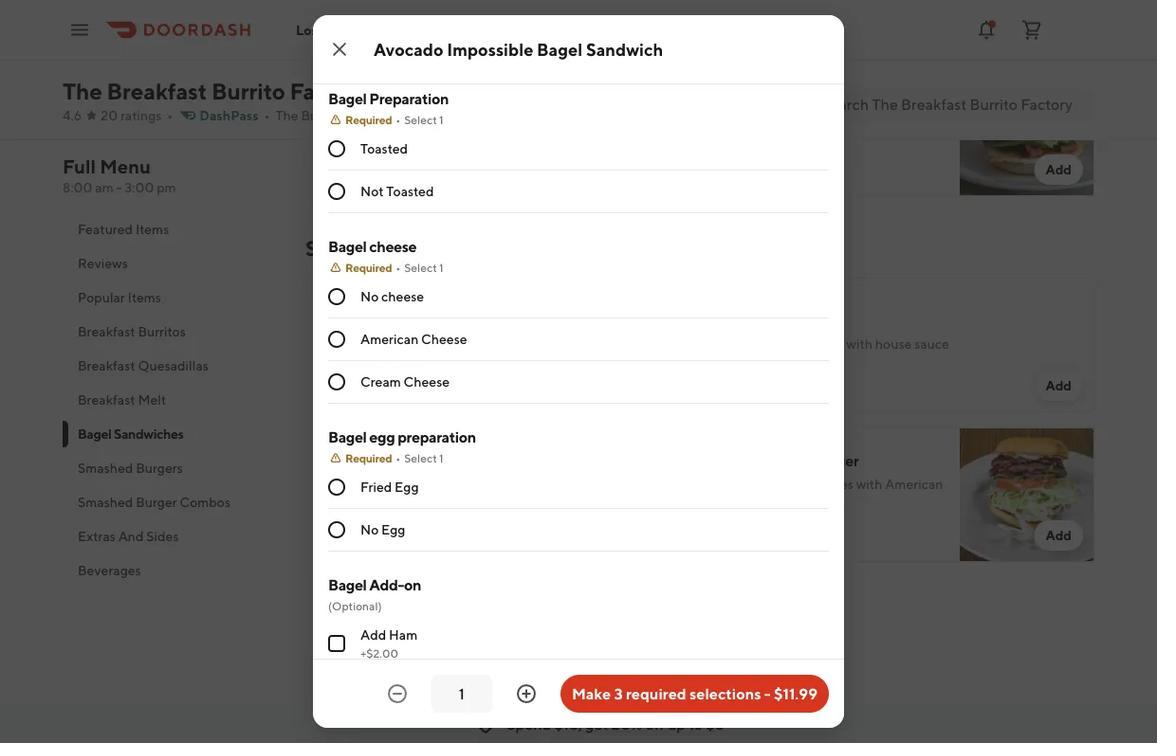 Task type: describe. For each thing, give the bounding box(es) containing it.
quesadillas
[[138, 358, 208, 374]]

patty for cheeseburger
[[410, 477, 442, 492]]

1 for bagel egg preparation
[[439, 451, 444, 465]]

sauce inside the triple cheeseburger smashed beef patties with american cheese, house sauce
[[811, 496, 845, 511]]

egg for no egg
[[381, 522, 405, 538]]

0 vertical spatial burrito
[[212, 77, 285, 104]]

1 vertical spatial factory
[[406, 108, 451, 123]]

Current quantity is 1 number field
[[443, 684, 481, 705]]

house inside the triple cheeseburger smashed beef patties with american cheese, house sauce
[[771, 496, 808, 511]]

house inside "avocado bacon cheeseburger smashed beef patties with american cheese, house sauce"
[[369, 645, 406, 661]]

los angeles
[[296, 22, 371, 38]]

full
[[63, 156, 96, 178]]

beef inside double cheese burger smashed beef patties with american cheese, house sauce $10.49
[[379, 327, 407, 342]]

1 for bagel preparation
[[439, 113, 444, 126]]

dashpass •
[[199, 108, 270, 123]]

make 3 required selections - $11.99 button
[[560, 675, 829, 713]]

avocado impossible bagel sandwich avocado, impossible sausage, fried egg, cream cheese $11.99
[[723, 86, 966, 168]]

4.6
[[63, 108, 82, 123]]

los
[[296, 22, 318, 38]]

add inside 'hamburger smashed beef patty with house sauce $6.99 add'
[[1046, 378, 1072, 394]]

beef inside 'hamburger smashed beef patty with house sauce $6.99 add'
[[781, 336, 809, 352]]

dashpass
[[199, 108, 259, 123]]

ham for +$2.00
[[389, 627, 418, 643]]

cheese, inside "avocado bacon cheeseburger smashed beef patties with american cheese, house sauce"
[[321, 645, 367, 661]]

avocado ham bagel sandwich image
[[558, 62, 692, 196]]

burritos
[[138, 324, 186, 340]]

patties inside the triple cheeseburger smashed beef patties with american cheese, house sauce
[[812, 477, 853, 492]]

+$2.00
[[360, 647, 398, 660]]

20
[[101, 108, 118, 123]]

breakfast up ratings
[[107, 77, 207, 104]]

0 items, open order cart image
[[1021, 18, 1043, 41]]

No Egg radio
[[328, 522, 345, 539]]

no egg
[[360, 522, 405, 538]]

notification bell image
[[975, 18, 998, 41]]

smashed burgers inside button
[[78, 460, 183, 476]]

bagel inside avocado ham bagel sandwich avocado, sliced ham, fried egg, cream cheese $10.99
[[417, 86, 455, 104]]

extras and sides button
[[63, 520, 283, 554]]

0 horizontal spatial the
[[63, 77, 102, 104]]

cream cheese
[[360, 374, 450, 390]]

preparation
[[398, 428, 476, 446]]

cheese inside avocado ham bagel sandwich avocado, sliced ham, fried egg, cream cheese $10.99
[[361, 129, 403, 145]]

featured
[[78, 221, 133, 237]]

0 horizontal spatial factory
[[290, 77, 369, 104]]

pm
[[157, 180, 176, 195]]

- for menu
[[116, 180, 122, 195]]

preparation
[[369, 90, 449, 108]]

extras
[[78, 529, 116, 544]]

breakfast melt button
[[63, 383, 283, 417]]

burger inside button
[[136, 495, 177, 510]]

am
[[95, 180, 114, 195]]

spend $15, get 20% off up to $5
[[507, 716, 724, 734]]

select for preparation
[[404, 113, 437, 126]]

avocado bacon cheeseburger image
[[558, 578, 692, 712]]

avocado impossible bagel sandwich dialog
[[313, 0, 844, 744]]

avocado bacon bagel sandwich image
[[558, 0, 692, 46]]

• for bagel cheese
[[396, 261, 401, 274]]

add button for avocado ham bagel sandwich
[[632, 155, 681, 185]]

bagel cheese
[[328, 238, 417, 256]]

melt
[[138, 392, 166, 408]]

cream for impossible
[[751, 129, 789, 145]]

sandwich for avocado ham bagel sandwich avocado, sliced ham, fried egg, cream cheese $10.99
[[458, 86, 523, 104]]

$10.99 for avocado bacon bagel sandwich image
[[321, 2, 362, 18]]

add button for avocado bacon cheeseburger
[[632, 671, 681, 701]]

cheese for american
[[421, 331, 467, 347]]

required for preparation
[[345, 113, 392, 126]]

with inside the triple cheeseburger smashed beef patties with american cheese, house sauce
[[856, 477, 882, 492]]

american inside bagel cheese group
[[360, 331, 418, 347]]

$15,
[[554, 716, 582, 734]]

none checkbox inside bagel add-on group
[[328, 635, 345, 653]]

cheese, inside the triple cheeseburger smashed beef patties with american cheese, house sauce
[[723, 496, 769, 511]]

smashed burger combos
[[78, 495, 231, 510]]

bagel add-on (optional)
[[328, 576, 421, 613]]

breakfast up toasted option
[[301, 108, 359, 123]]

beverages
[[78, 563, 141, 579]]

sausage,
[[847, 110, 900, 126]]

on
[[404, 576, 421, 594]]

ham,
[[415, 110, 445, 126]]

required for egg
[[345, 451, 392, 465]]

Fried Egg radio
[[328, 479, 345, 496]]

make 3 required selections - $11.99
[[572, 685, 818, 703]]

beef inside cheeseburger smashed beef patty with american cheese, house sauce $7.99
[[379, 477, 407, 492]]

add ham +$2.00
[[360, 627, 418, 660]]

egg
[[369, 428, 395, 446]]

$6.99
[[723, 359, 758, 375]]

breakfast for burritos
[[78, 324, 135, 340]]

smashed burger combos button
[[63, 486, 283, 520]]

add button for avocado impossible bagel sandwich
[[1034, 155, 1083, 185]]

cheeseburger inside cheeseburger smashed beef patty with american cheese, house sauce $7.99
[[321, 452, 416, 470]]

american inside double cheese burger smashed beef patties with american cheese, house sauce $10.49
[[483, 327, 541, 342]]

cream for ham
[[321, 129, 358, 145]]

featured items button
[[63, 212, 283, 247]]

$11.99 inside button
[[774, 685, 818, 703]]

off
[[645, 716, 665, 734]]

fried for ham
[[447, 110, 475, 126]]

no for no egg
[[360, 522, 379, 538]]

bagel egg preparation
[[328, 428, 476, 446]]

with inside "avocado bacon cheeseburger smashed beef patties with american cheese, house sauce"
[[454, 626, 480, 642]]

$10.49
[[321, 368, 362, 384]]

items for featured items
[[136, 221, 169, 237]]

cheese up american cheese
[[381, 289, 424, 304]]

up
[[668, 716, 686, 734]]

house inside 'hamburger smashed beef patty with house sauce $6.99 add'
[[875, 336, 912, 352]]

get
[[585, 716, 608, 734]]

add for triple cheeseburger image
[[1046, 528, 1072, 543]]

no cheese
[[360, 289, 424, 304]]

(optional)
[[328, 599, 382, 613]]

selections
[[690, 685, 761, 703]]

ham for bagel
[[382, 86, 414, 104]]

american inside the triple cheeseburger smashed beef patties with american cheese, house sauce
[[885, 477, 943, 492]]

fried
[[360, 479, 392, 495]]

menu
[[100, 156, 151, 178]]

add for avocado bacon bagel sandwich image
[[643, 12, 670, 28]]

burger inside double cheese burger smashed beef patties with american cheese, house sauce $10.49
[[426, 302, 472, 320]]

breakfast melt
[[78, 392, 166, 408]]

breakfast quesadillas button
[[63, 349, 283, 383]]

3
[[614, 685, 623, 703]]

bagel cheese group
[[328, 236, 829, 404]]

• for bagel egg preparation
[[396, 451, 401, 465]]

breakfast quesadillas
[[78, 358, 208, 374]]

hamburger smashed beef patty with house sauce $6.99 add
[[723, 312, 1072, 394]]

bagel preparation group
[[328, 88, 829, 213]]

0 vertical spatial toasted
[[360, 141, 408, 156]]

smashed inside double cheese burger smashed beef patties with american cheese, house sauce $10.49
[[321, 327, 376, 342]]

$7.99
[[321, 518, 354, 534]]

• select 1 for egg
[[396, 451, 444, 465]]

cheese, inside double cheese burger smashed beef patties with american cheese, house sauce $10.49
[[321, 346, 367, 361]]

$5
[[706, 716, 724, 734]]

- for 3
[[764, 685, 771, 703]]

combos
[[180, 495, 231, 510]]

egg for fried egg
[[395, 479, 419, 495]]

cheese for cream
[[404, 374, 450, 390]]

american inside cheeseburger smashed beef patty with american cheese, house sauce $7.99
[[473, 477, 531, 492]]

avocado for avocado impossible bagel sandwich
[[374, 39, 444, 59]]

fried for impossible
[[903, 110, 931, 126]]

sides
[[146, 529, 179, 544]]

8:00
[[63, 180, 92, 195]]

egg, for avocado ham bagel sandwich
[[478, 110, 504, 126]]

add button for triple cheeseburger
[[1034, 521, 1083, 551]]

$11.99 inside avocado impossible bagel sandwich avocado, impossible sausage, fried egg, cream cheese $11.99
[[723, 152, 760, 168]]

smashed inside cheeseburger smashed beef patty with american cheese, house sauce $7.99
[[321, 477, 376, 492]]

triple
[[723, 452, 760, 470]]

double
[[321, 302, 370, 320]]



Task type: vqa. For each thing, say whether or not it's contained in the screenshot.
min associated with Subway
no



Task type: locate. For each thing, give the bounding box(es) containing it.
1 vertical spatial required
[[345, 261, 392, 274]]

cheeseburger
[[321, 452, 416, 470], [763, 452, 859, 470], [427, 602, 523, 620]]

1 horizontal spatial avocado,
[[723, 110, 777, 126]]

- inside full menu 8:00 am - 3:00 pm
[[116, 180, 122, 195]]

popular
[[78, 290, 125, 305]]

fried inside avocado impossible bagel sandwich avocado, impossible sausage, fried egg, cream cheese $11.99
[[903, 110, 931, 126]]

bagel
[[537, 39, 583, 59], [417, 86, 455, 104], [860, 86, 898, 104], [328, 90, 367, 108], [328, 238, 367, 256], [78, 426, 111, 442], [328, 428, 367, 446], [328, 576, 367, 594]]

ham inside avocado ham bagel sandwich avocado, sliced ham, fried egg, cream cheese $10.99
[[382, 86, 414, 104]]

0 vertical spatial the breakfast burrito factory
[[63, 77, 369, 104]]

0 horizontal spatial avocado,
[[321, 110, 375, 126]]

cheese down sliced
[[361, 129, 403, 145]]

bacon
[[382, 602, 425, 620]]

cream inside avocado ham bagel sandwich avocado, sliced ham, fried egg, cream cheese $10.99
[[321, 129, 358, 145]]

burrito
[[212, 77, 285, 104], [361, 108, 403, 123]]

and
[[118, 529, 144, 544]]

3 required from the top
[[345, 451, 392, 465]]

add inside add ham +$2.00
[[360, 627, 386, 643]]

0 horizontal spatial burrito
[[212, 77, 285, 104]]

no right $7.99
[[360, 522, 379, 538]]

egg, for avocado impossible bagel sandwich
[[723, 129, 749, 145]]

avocado inside "avocado bacon cheeseburger smashed beef patties with american cheese, house sauce"
[[321, 602, 380, 620]]

required down 'egg'
[[345, 451, 392, 465]]

cream inside avocado impossible bagel sandwich avocado, impossible sausage, fried egg, cream cheese $11.99
[[751, 129, 789, 145]]

1 vertical spatial toasted
[[386, 184, 434, 199]]

1 vertical spatial burger
[[136, 495, 177, 510]]

avocado, up toasted option
[[321, 110, 375, 126]]

smashed down double
[[321, 327, 376, 342]]

sauce inside cheeseburger smashed beef patty with american cheese, house sauce $7.99
[[408, 496, 443, 511]]

select down preparation
[[404, 451, 437, 465]]

1 up double cheese burger smashed beef patties with american cheese, house sauce $10.49
[[439, 261, 444, 274]]

beverages button
[[63, 554, 283, 588]]

patties for burger
[[410, 327, 451, 342]]

Toasted radio
[[328, 140, 345, 157]]

sandwich inside avocado ham bagel sandwich avocado, sliced ham, fried egg, cream cheese $10.99
[[458, 86, 523, 104]]

• inside bagel cheese group
[[396, 261, 401, 274]]

0 vertical spatial smashed burgers
[[305, 236, 466, 261]]

impossible inside avocado impossible bagel sandwich avocado, impossible sausage, fried egg, cream cheese $11.99
[[784, 86, 857, 104]]

the right dashpass •
[[276, 108, 298, 123]]

fried right ham, on the top of the page
[[447, 110, 475, 126]]

fried right "sausage,"
[[903, 110, 931, 126]]

select down the preparation
[[404, 113, 437, 126]]

select for cheese
[[404, 261, 437, 274]]

burgers up no cheese
[[394, 236, 466, 261]]

1 horizontal spatial burgers
[[394, 236, 466, 261]]

1 horizontal spatial egg,
[[723, 129, 749, 145]]

0 vertical spatial items
[[136, 221, 169, 237]]

with inside 'hamburger smashed beef patty with house sauce $6.99 add'
[[846, 336, 873, 352]]

cheeseburger right bacon
[[427, 602, 523, 620]]

No cheese radio
[[328, 288, 345, 305]]

• select 1 down the preparation
[[396, 113, 444, 126]]

decrease quantity by 1 image
[[386, 683, 409, 706]]

1 horizontal spatial cheeseburger
[[427, 602, 523, 620]]

bagel sandwiches
[[78, 426, 184, 442]]

bagel preparation
[[328, 90, 449, 108]]

2 vertical spatial 1
[[439, 451, 444, 465]]

factory
[[290, 77, 369, 104], [406, 108, 451, 123]]

sauce inside "avocado bacon cheeseburger smashed beef patties with american cheese, house sauce"
[[408, 645, 443, 661]]

beef
[[379, 327, 407, 342], [781, 336, 809, 352], [379, 477, 407, 492], [781, 477, 809, 492], [379, 626, 407, 642]]

select up no cheese
[[404, 261, 437, 274]]

20 ratings •
[[101, 108, 173, 123]]

fried
[[447, 110, 475, 126], [903, 110, 931, 126]]

cheeseburger image
[[558, 428, 692, 562]]

1 vertical spatial patties
[[812, 477, 853, 492]]

required for cheese
[[345, 261, 392, 274]]

1 horizontal spatial $11.99
[[774, 685, 818, 703]]

1 horizontal spatial factory
[[406, 108, 451, 123]]

items for popular items
[[128, 290, 161, 305]]

smashed up $7.99
[[321, 477, 376, 492]]

los angeles button
[[296, 22, 386, 38]]

3 select from the top
[[404, 451, 437, 465]]

1 horizontal spatial cream
[[751, 129, 789, 145]]

the up 4.6
[[63, 77, 102, 104]]

ham up sliced
[[382, 86, 414, 104]]

breakfast
[[107, 77, 207, 104], [301, 108, 359, 123], [78, 324, 135, 340], [78, 358, 135, 374], [78, 392, 135, 408]]

cream up not toasted radio
[[321, 129, 358, 145]]

patty inside 'hamburger smashed beef patty with house sauce $6.99 add'
[[812, 336, 844, 352]]

3 • select 1 from the top
[[396, 451, 444, 465]]

0 vertical spatial factory
[[290, 77, 369, 104]]

1 vertical spatial burrito
[[361, 108, 403, 123]]

avocado inside avocado impossible bagel sandwich avocado, impossible sausage, fried egg, cream cheese $11.99
[[723, 86, 782, 104]]

0 vertical spatial burgers
[[394, 236, 466, 261]]

0 horizontal spatial burgers
[[136, 460, 183, 476]]

0 vertical spatial • select 1
[[396, 113, 444, 126]]

2 cream from the left
[[751, 129, 789, 145]]

1 required from the top
[[345, 113, 392, 126]]

1 vertical spatial ham
[[389, 627, 418, 643]]

sauce inside 'hamburger smashed beef patty with house sauce $6.99 add'
[[914, 336, 949, 352]]

breakfast up breakfast melt
[[78, 358, 135, 374]]

• inside bagel preparation group
[[396, 113, 401, 126]]

1 cream from the left
[[321, 129, 358, 145]]

sandwich for avocado impossible bagel sandwich
[[586, 39, 663, 59]]

1 vertical spatial -
[[764, 685, 771, 703]]

fried inside avocado ham bagel sandwich avocado, sliced ham, fried egg, cream cheese $10.99
[[447, 110, 475, 126]]

cheese down american cheese
[[404, 374, 450, 390]]

1 vertical spatial the breakfast burrito factory
[[276, 108, 451, 123]]

increase quantity by 1 image
[[515, 683, 538, 706]]

ratings
[[120, 108, 162, 123]]

smashed up 'extras'
[[78, 495, 133, 510]]

None checkbox
[[328, 635, 345, 653]]

1 vertical spatial • select 1
[[396, 261, 444, 274]]

house
[[875, 336, 912, 352], [369, 346, 406, 361], [369, 496, 406, 511], [771, 496, 808, 511], [369, 645, 406, 661]]

avocado up the preparation
[[374, 39, 444, 59]]

select for egg
[[404, 451, 437, 465]]

1 vertical spatial no
[[360, 522, 379, 538]]

with inside cheeseburger smashed beef patty with american cheese, house sauce $7.99
[[444, 477, 470, 492]]

egg right fried
[[395, 479, 419, 495]]

bagel inside bagel add-on (optional)
[[328, 576, 367, 594]]

smashed inside the triple cheeseburger smashed beef patties with american cheese, house sauce
[[723, 477, 778, 492]]

select inside bagel cheese group
[[404, 261, 437, 274]]

0 vertical spatial patties
[[410, 327, 451, 342]]

• select 1 up no cheese
[[396, 261, 444, 274]]

avocado up impossible
[[723, 86, 782, 104]]

sliced
[[378, 110, 413, 126]]

select inside bagel egg preparation group
[[404, 451, 437, 465]]

the breakfast burrito factory up dashpass
[[63, 77, 369, 104]]

cream
[[360, 374, 401, 390]]

1 vertical spatial $11.99
[[774, 685, 818, 703]]

Cream Cheese radio
[[328, 374, 345, 391]]

no inside bagel egg preparation group
[[360, 522, 379, 538]]

patty for hamburger
[[812, 336, 844, 352]]

cheeseburger down 'egg'
[[321, 452, 416, 470]]

ham down bacon
[[389, 627, 418, 643]]

impossible inside dialog
[[447, 39, 533, 59]]

patties inside double cheese burger smashed beef patties with american cheese, house sauce $10.49
[[410, 327, 451, 342]]

cheese,
[[321, 346, 367, 361], [321, 496, 367, 511], [723, 496, 769, 511], [321, 645, 367, 661]]

american inside "avocado bacon cheeseburger smashed beef patties with american cheese, house sauce"
[[483, 626, 541, 642]]

to
[[689, 716, 703, 734]]

2 vertical spatial select
[[404, 451, 437, 465]]

2 vertical spatial required
[[345, 451, 392, 465]]

1 horizontal spatial impossible
[[784, 86, 857, 104]]

toasted down sliced
[[360, 141, 408, 156]]

• select 1 down preparation
[[396, 451, 444, 465]]

2 vertical spatial • select 1
[[396, 451, 444, 465]]

1 horizontal spatial the
[[276, 108, 298, 123]]

angeles
[[320, 22, 371, 38]]

breakfast up 'bagel sandwiches'
[[78, 392, 135, 408]]

0 vertical spatial cheese
[[372, 302, 423, 320]]

1 horizontal spatial fried
[[903, 110, 931, 126]]

avocado down add-
[[321, 602, 380, 620]]

burrito left ham, on the top of the page
[[361, 108, 403, 123]]

cheese, up $7.99
[[321, 496, 367, 511]]

2 horizontal spatial sandwich
[[901, 86, 966, 104]]

cheeseburger smashed beef patty with american cheese, house sauce $7.99
[[321, 452, 531, 534]]

make
[[572, 685, 611, 703]]

1 vertical spatial cheese
[[421, 331, 467, 347]]

avocado down close avocado impossible bagel sandwich image
[[321, 86, 380, 104]]

required inside bagel preparation group
[[345, 113, 392, 126]]

smashed inside button
[[78, 460, 133, 476]]

impossible for avocado impossible bagel sandwich
[[447, 39, 533, 59]]

• select 1 inside bagel egg preparation group
[[396, 451, 444, 465]]

cheese for double
[[372, 302, 423, 320]]

0 horizontal spatial -
[[116, 180, 122, 195]]

cheese up american cheese
[[372, 302, 423, 320]]

• select 1 inside bagel cheese group
[[396, 261, 444, 274]]

avocado for avocado ham bagel sandwich avocado, sliced ham, fried egg, cream cheese $10.99
[[321, 86, 380, 104]]

avocado ham bagel sandwich avocado, sliced ham, fried egg, cream cheese $10.99
[[321, 86, 523, 168]]

0 horizontal spatial egg,
[[478, 110, 504, 126]]

2 • select 1 from the top
[[396, 261, 444, 274]]

avocado bacon cheeseburger smashed beef patties with american cheese, house sauce
[[321, 602, 541, 661]]

$10.99 for avocado sausage bagel sandwich image
[[723, 2, 764, 18]]

cheese up cream cheese
[[421, 331, 467, 347]]

add
[[643, 12, 670, 28], [643, 162, 670, 177], [1046, 162, 1072, 177], [1046, 378, 1072, 394], [1046, 528, 1072, 543], [360, 627, 386, 643], [643, 678, 670, 693]]

avocado impossible bagel sandwich image
[[960, 62, 1094, 196]]

0 horizontal spatial sandwich
[[458, 86, 523, 104]]

required down bagel preparation
[[345, 113, 392, 126]]

cheese, down the (optional)
[[321, 645, 367, 661]]

avocado,
[[321, 110, 375, 126], [723, 110, 777, 126]]

sandwich inside dialog
[[586, 39, 663, 59]]

avocado, for avocado impossible bagel sandwich
[[723, 110, 777, 126]]

double cheese burger image
[[558, 278, 692, 413]]

double cheese burger smashed beef patties with american cheese, house sauce $10.49
[[321, 302, 541, 384]]

1 horizontal spatial burger
[[426, 302, 472, 320]]

cheese, inside cheeseburger smashed beef patty with american cheese, house sauce $7.99
[[321, 496, 367, 511]]

with
[[454, 327, 480, 342], [846, 336, 873, 352], [444, 477, 470, 492], [856, 477, 882, 492], [454, 626, 480, 642]]

1 inside bagel preparation group
[[439, 113, 444, 126]]

1 horizontal spatial patty
[[812, 336, 844, 352]]

patties for cheeseburger
[[410, 626, 451, 642]]

0 horizontal spatial cheeseburger
[[321, 452, 416, 470]]

avocado for avocado impossible bagel sandwich avocado, impossible sausage, fried egg, cream cheese $11.99
[[723, 86, 782, 104]]

• right dashpass
[[264, 108, 270, 123]]

American Cheese radio
[[328, 331, 345, 348]]

breakfast down "popular"
[[78, 324, 135, 340]]

ham inside add ham +$2.00
[[389, 627, 418, 643]]

0 vertical spatial ham
[[382, 86, 414, 104]]

0 vertical spatial egg
[[395, 479, 419, 495]]

full menu 8:00 am - 3:00 pm
[[63, 156, 176, 195]]

smashed up $6.99
[[723, 336, 778, 352]]

sandwich
[[586, 39, 663, 59], [458, 86, 523, 104], [901, 86, 966, 104]]

1 vertical spatial impossible
[[784, 86, 857, 104]]

smashed burgers button
[[63, 451, 283, 486]]

smashed burgers down 'bagel sandwiches'
[[78, 460, 183, 476]]

impossible
[[447, 39, 533, 59], [784, 86, 857, 104]]

- right selections
[[764, 685, 771, 703]]

egg, inside avocado ham bagel sandwich avocado, sliced ham, fried egg, cream cheese $10.99
[[478, 110, 504, 126]]

american cheese
[[360, 331, 467, 347]]

ham
[[382, 86, 414, 104], [389, 627, 418, 643]]

smashed down the triple
[[723, 477, 778, 492]]

patty
[[812, 336, 844, 352], [410, 477, 442, 492]]

add for avocado impossible bagel sandwich image
[[1046, 162, 1072, 177]]

0 horizontal spatial fried
[[447, 110, 475, 126]]

• select 1 for preparation
[[396, 113, 444, 126]]

0 vertical spatial patty
[[812, 336, 844, 352]]

bagel egg preparation group
[[328, 427, 829, 552]]

required down 'bagel cheese'
[[345, 261, 392, 274]]

cheese, down the triple
[[723, 496, 769, 511]]

0 horizontal spatial impossible
[[447, 39, 533, 59]]

smashed inside button
[[78, 495, 133, 510]]

cheese, up $10.49
[[321, 346, 367, 361]]

not
[[360, 184, 384, 199]]

0 vertical spatial no
[[360, 289, 379, 304]]

0 vertical spatial required
[[345, 113, 392, 126]]

2 1 from the top
[[439, 261, 444, 274]]

reviews
[[78, 256, 128, 271]]

0 horizontal spatial smashed burgers
[[78, 460, 183, 476]]

0 vertical spatial egg,
[[478, 110, 504, 126]]

add for avocado bacon cheeseburger image
[[643, 678, 670, 693]]

• select 1 for cheese
[[396, 261, 444, 274]]

close avocado impossible bagel sandwich image
[[328, 38, 351, 61]]

$11.99
[[723, 152, 760, 168], [774, 685, 818, 703]]

required
[[345, 113, 392, 126], [345, 261, 392, 274], [345, 451, 392, 465]]

cheeseburger right the triple
[[763, 452, 859, 470]]

sandwich inside avocado impossible bagel sandwich avocado, impossible sausage, fried egg, cream cheese $11.99
[[901, 86, 966, 104]]

bagel add-on group
[[328, 575, 829, 744]]

0 vertical spatial the
[[63, 77, 102, 104]]

• select 1 inside bagel preparation group
[[396, 113, 444, 126]]

1 horizontal spatial -
[[764, 685, 771, 703]]

egg down fried egg
[[381, 522, 405, 538]]

• inside bagel egg preparation group
[[396, 451, 401, 465]]

• down bagel egg preparation
[[396, 451, 401, 465]]

house inside double cheese burger smashed beef patties with american cheese, house sauce $10.49
[[369, 346, 406, 361]]

avocado
[[374, 39, 444, 59], [321, 86, 380, 104], [723, 86, 782, 104], [321, 602, 380, 620]]

smashed down the (optional)
[[321, 626, 376, 642]]

triple cheeseburger smashed beef patties with american cheese, house sauce
[[723, 452, 943, 511]]

avocado, for avocado ham bagel sandwich
[[321, 110, 375, 126]]

- inside button
[[764, 685, 771, 703]]

burrito up dashpass •
[[212, 77, 285, 104]]

0 vertical spatial burger
[[426, 302, 472, 320]]

avocado, left impossible
[[723, 110, 777, 126]]

cheese inside double cheese burger smashed beef patties with american cheese, house sauce $10.49
[[372, 302, 423, 320]]

1 no from the top
[[360, 289, 379, 304]]

avocado impossible bagel sandwich
[[374, 39, 663, 59]]

0 vertical spatial -
[[116, 180, 122, 195]]

required
[[626, 685, 686, 703]]

breakfast burritos
[[78, 324, 186, 340]]

2 fried from the left
[[903, 110, 931, 126]]

add button
[[632, 5, 681, 35], [632, 155, 681, 185], [1034, 155, 1083, 185], [1034, 371, 1083, 401], [1034, 521, 1083, 551], [632, 671, 681, 701]]

smashed up the no cheese radio
[[305, 236, 390, 261]]

2 horizontal spatial cheeseburger
[[763, 452, 859, 470]]

1 inside bagel egg preparation group
[[439, 451, 444, 465]]

1 vertical spatial burgers
[[136, 460, 183, 476]]

hamburger
[[723, 312, 800, 330]]

avocado for avocado bacon cheeseburger smashed beef patties with american cheese, house sauce
[[321, 602, 380, 620]]

with inside double cheese burger smashed beef patties with american cheese, house sauce $10.49
[[454, 327, 480, 342]]

triple cheeseburger image
[[960, 428, 1094, 562]]

1 vertical spatial items
[[128, 290, 161, 305]]

cheese down impossible
[[791, 129, 834, 145]]

cheese
[[361, 129, 403, 145], [791, 129, 834, 145], [369, 238, 417, 256], [381, 289, 424, 304]]

2 required from the top
[[345, 261, 392, 274]]

2 vertical spatial cheese
[[404, 374, 450, 390]]

0 vertical spatial 1
[[439, 113, 444, 126]]

no for no cheese
[[360, 289, 379, 304]]

breakfast for quesadillas
[[78, 358, 135, 374]]

sandwich for avocado impossible bagel sandwich avocado, impossible sausage, fried egg, cream cheese $11.99
[[901, 86, 966, 104]]

the breakfast burrito factory up toasted option
[[276, 108, 451, 123]]

the breakfast burrito factory
[[63, 77, 369, 104], [276, 108, 451, 123]]

2 no from the top
[[360, 522, 379, 538]]

burgers up smashed burger combos
[[136, 460, 183, 476]]

0 horizontal spatial patty
[[410, 477, 442, 492]]

1 vertical spatial egg
[[381, 522, 405, 538]]

popular items
[[78, 290, 161, 305]]

1 vertical spatial smashed burgers
[[78, 460, 183, 476]]

• up no cheese
[[396, 261, 401, 274]]

1 down the preparation
[[439, 113, 444, 126]]

2 vertical spatial patties
[[410, 626, 451, 642]]

burger up the sides
[[136, 495, 177, 510]]

breakfast burritos button
[[63, 315, 283, 349]]

beef inside "avocado bacon cheeseburger smashed beef patties with american cheese, house sauce"
[[379, 626, 407, 642]]

1 vertical spatial the
[[276, 108, 298, 123]]

house inside cheeseburger smashed beef patty with american cheese, house sauce $7.99
[[369, 496, 406, 511]]

20%
[[611, 716, 642, 734]]

beef inside the triple cheeseburger smashed beef patties with american cheese, house sauce
[[781, 477, 809, 492]]

cheeseburger inside "avocado bacon cheeseburger smashed beef patties with american cheese, house sauce"
[[427, 602, 523, 620]]

1 select from the top
[[404, 113, 437, 126]]

avocado inside avocado ham bagel sandwich avocado, sliced ham, fried egg, cream cheese $10.99
[[321, 86, 380, 104]]

0 vertical spatial $11.99
[[723, 152, 760, 168]]

0 vertical spatial impossible
[[447, 39, 533, 59]]

smashed inside 'hamburger smashed beef patty with house sauce $6.99 add'
[[723, 336, 778, 352]]

no inside bagel cheese group
[[360, 289, 379, 304]]

sauce
[[914, 336, 949, 352], [408, 346, 443, 361], [408, 496, 443, 511], [811, 496, 845, 511], [408, 645, 443, 661]]

1 1 from the top
[[439, 113, 444, 126]]

avocado, inside avocado ham bagel sandwich avocado, sliced ham, fried egg, cream cheese $10.99
[[321, 110, 375, 126]]

1 avocado, from the left
[[321, 110, 375, 126]]

egg, inside avocado impossible bagel sandwich avocado, impossible sausage, fried egg, cream cheese $11.99
[[723, 129, 749, 145]]

3 1 from the top
[[439, 451, 444, 465]]

extras and sides
[[78, 529, 179, 544]]

toasted
[[360, 141, 408, 156], [386, 184, 434, 199]]

1 horizontal spatial sandwich
[[586, 39, 663, 59]]

smashed down 'bagel sandwiches'
[[78, 460, 133, 476]]

avocado inside dialog
[[374, 39, 444, 59]]

toasted right not
[[386, 184, 434, 199]]

sandwiches
[[114, 426, 184, 442]]

1 vertical spatial patty
[[410, 477, 442, 492]]

required inside bagel cheese group
[[345, 261, 392, 274]]

patties inside "avocado bacon cheeseburger smashed beef patties with american cheese, house sauce"
[[410, 626, 451, 642]]

breakfast for melt
[[78, 392, 135, 408]]

1 inside bagel cheese group
[[439, 261, 444, 274]]

burgers
[[394, 236, 466, 261], [136, 460, 183, 476]]

patties
[[410, 327, 451, 342], [812, 477, 853, 492], [410, 626, 451, 642]]

avocado, inside avocado impossible bagel sandwich avocado, impossible sausage, fried egg, cream cheese $11.99
[[723, 110, 777, 126]]

required inside bagel egg preparation group
[[345, 451, 392, 465]]

1 vertical spatial 1
[[439, 261, 444, 274]]

0 horizontal spatial $11.99
[[723, 152, 760, 168]]

• right ratings
[[167, 108, 173, 123]]

1 vertical spatial select
[[404, 261, 437, 274]]

smashed inside "avocado bacon cheeseburger smashed beef patties with american cheese, house sauce"
[[321, 626, 376, 642]]

cheeseburger inside the triple cheeseburger smashed beef patties with american cheese, house sauce
[[763, 452, 859, 470]]

items up reviews button on the left top
[[136, 221, 169, 237]]

1 fried from the left
[[447, 110, 475, 126]]

Item Search search field
[[821, 94, 1079, 115]]

• for bagel preparation
[[396, 113, 401, 126]]

smashed
[[305, 236, 390, 261], [321, 327, 376, 342], [723, 336, 778, 352], [78, 460, 133, 476], [321, 477, 376, 492], [723, 477, 778, 492], [78, 495, 133, 510], [321, 626, 376, 642]]

1 horizontal spatial burrito
[[361, 108, 403, 123]]

featured items
[[78, 221, 169, 237]]

no right the no cheese radio
[[360, 289, 379, 304]]

2 avocado, from the left
[[723, 110, 777, 126]]

1 • select 1 from the top
[[396, 113, 444, 126]]

impossible
[[780, 110, 844, 126]]

patty inside cheeseburger smashed beef patty with american cheese, house sauce $7.99
[[410, 477, 442, 492]]

the
[[63, 77, 102, 104], [276, 108, 298, 123]]

0 horizontal spatial burger
[[136, 495, 177, 510]]

-
[[116, 180, 122, 195], [764, 685, 771, 703]]

select inside bagel preparation group
[[404, 113, 437, 126]]

1 horizontal spatial smashed burgers
[[305, 236, 466, 261]]

cheese inside avocado impossible bagel sandwich avocado, impossible sausage, fried egg, cream cheese $11.99
[[791, 129, 834, 145]]

2 select from the top
[[404, 261, 437, 274]]

cream down impossible
[[751, 129, 789, 145]]

reviews button
[[63, 247, 283, 281]]

smashed burgers up no cheese
[[305, 236, 466, 261]]

add-
[[369, 576, 404, 594]]

egg,
[[478, 110, 504, 126], [723, 129, 749, 145]]

spend
[[507, 716, 551, 734]]

burger up american cheese
[[426, 302, 472, 320]]

burgers inside button
[[136, 460, 183, 476]]

• down bagel preparation
[[396, 113, 401, 126]]

avocado sausage bagel sandwich image
[[960, 0, 1094, 46]]

3:00
[[125, 180, 154, 195]]

0 vertical spatial select
[[404, 113, 437, 126]]

fried egg
[[360, 479, 419, 495]]

1
[[439, 113, 444, 126], [439, 261, 444, 274], [439, 451, 444, 465]]

- right am
[[116, 180, 122, 195]]

impossible for avocado impossible bagel sandwich avocado, impossible sausage, fried egg, cream cheese $11.99
[[784, 86, 857, 104]]

bagel inside avocado impossible bagel sandwich avocado, impossible sausage, fried egg, cream cheese $11.99
[[860, 86, 898, 104]]

items up breakfast burritos
[[128, 290, 161, 305]]

0 horizontal spatial cream
[[321, 129, 358, 145]]

1 down preparation
[[439, 451, 444, 465]]

cheese up no cheese
[[369, 238, 417, 256]]

not toasted
[[360, 184, 434, 199]]

Not Toasted radio
[[328, 183, 345, 200]]

1 vertical spatial egg,
[[723, 129, 749, 145]]

$10.99 inside avocado ham bagel sandwich avocado, sliced ham, fried egg, cream cheese $10.99
[[321, 152, 362, 168]]

open menu image
[[68, 18, 91, 41]]

add for avocado ham bagel sandwich 'image'
[[643, 162, 670, 177]]

sauce inside double cheese burger smashed beef patties with american cheese, house sauce $10.49
[[408, 346, 443, 361]]

1 for bagel cheese
[[439, 261, 444, 274]]



